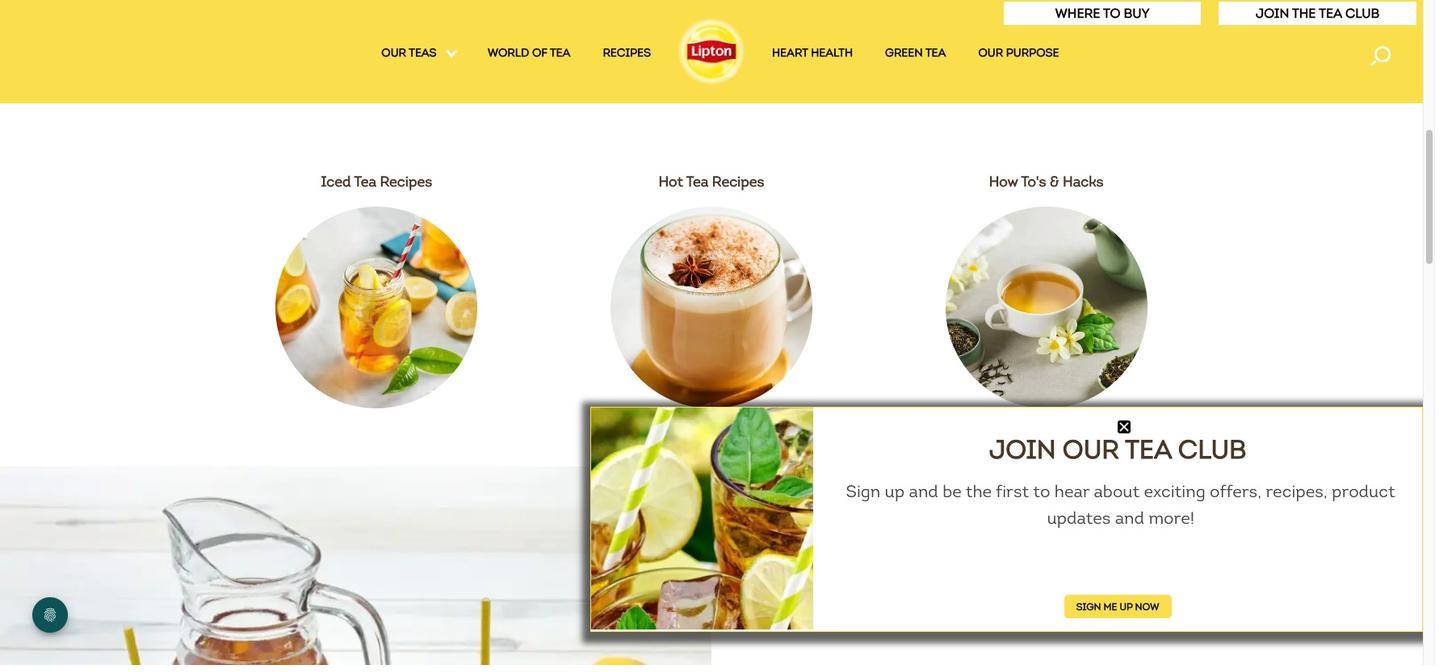 Task type: locate. For each thing, give the bounding box(es) containing it.
heart
[[772, 46, 808, 60]]

where
[[1055, 6, 1101, 21]]

green tea
[[885, 46, 946, 60]]

tea up exciting
[[1125, 434, 1172, 466]]

our teas link
[[382, 46, 455, 66]]

0 horizontal spatial to
[[188, 24, 205, 45]]

join
[[1256, 6, 1290, 21]]

a
[[1152, 24, 1161, 45]]

navigation containing our teas
[[0, 46, 1423, 66]]

with
[[1219, 24, 1252, 45]]

favorite
[[295, 24, 357, 45], [1296, 24, 1357, 45]]

your right enjoy
[[255, 24, 291, 45]]

1 horizontal spatial your
[[1256, 24, 1292, 45]]

to up the green
[[881, 24, 898, 45]]

signup image
[[592, 408, 814, 630]]

tea for green tea
[[926, 46, 946, 60]]

your down join
[[1256, 24, 1292, 45]]

join
[[990, 434, 1056, 466]]

teas.
[[517, 24, 555, 45]]

1 favorite from the left
[[295, 24, 357, 45]]

recipes link
[[603, 46, 651, 66]]

tea inside navigation
[[926, 46, 946, 60]]

tea for hot tea recipes
[[687, 173, 709, 190]]

0 vertical spatial our
[[979, 46, 1003, 60]]

where to buy
[[1055, 6, 1150, 21]]

2 your from the left
[[1256, 24, 1292, 45]]

and left the be
[[909, 481, 939, 502]]

tea right of
[[550, 46, 571, 60]]

and down about
[[1116, 508, 1145, 529]]

the
[[966, 481, 992, 502]]

1 horizontal spatial recipes
[[712, 173, 765, 190]]

world
[[488, 46, 529, 60]]

0 horizontal spatial your
[[255, 24, 291, 45]]

to right ways
[[188, 24, 205, 45]]

discover
[[37, 24, 105, 45]]

1 horizontal spatial favorite
[[1296, 24, 1357, 45]]

tea
[[550, 46, 571, 60], [1125, 434, 1172, 466]]

open privacy settings image
[[32, 598, 68, 633]]

0 vertical spatial tea
[[550, 46, 571, 60]]

favorite left hot on the top left of the page
[[295, 24, 357, 45]]

sign up and be the first to hear about exciting offers, recipes, product updates and more!
[[846, 481, 1396, 529]]

green
[[885, 46, 923, 60]]

about
[[1094, 481, 1140, 502]]

world of tea
[[488, 46, 571, 60]]

tea for our
[[1125, 434, 1172, 466]]

to inside the "sign up and be the first to hear about exciting offers, recipes, product updates and more!"
[[1033, 481, 1051, 502]]

tea
[[1361, 24, 1387, 45]]

health
[[811, 46, 853, 60]]

teas
[[409, 46, 437, 60]]

recipes right iced
[[380, 173, 432, 190]]

to's
[[1022, 173, 1047, 190]]

more!
[[1149, 508, 1195, 529]]

join the tea club
[[1256, 6, 1380, 21]]

2 favorite from the left
[[1296, 24, 1357, 45]]

where to buy button
[[1003, 1, 1202, 26]]

and
[[392, 24, 421, 45], [761, 24, 791, 45], [1028, 24, 1057, 45], [909, 481, 939, 502], [1116, 508, 1145, 529]]

up
[[885, 481, 905, 502]]

lipton
[[463, 24, 513, 45]]

1 vertical spatial tea
[[1125, 434, 1172, 466]]

heart health
[[772, 46, 853, 60]]

tea right the
[[1319, 6, 1343, 21]]

refreshing
[[604, 24, 685, 45]]

iced
[[321, 173, 351, 190]]

iced tea recipes
[[321, 173, 432, 190]]

0 horizontal spatial our
[[979, 46, 1003, 60]]

discover new ways to enjoy your favorite hot and iced lipton teas. from refreshing punches and smoothies to delicious brews and treats, find a recipe with your favorite tea flavors.
[[37, 24, 1391, 67]]

green tea link
[[885, 46, 946, 66]]

sign me up now
[[1077, 601, 1160, 613]]

offers,
[[1210, 481, 1262, 502]]

our up hear at the right of page
[[1063, 434, 1120, 466]]

0 horizontal spatial recipes
[[380, 173, 432, 190]]

favorite down join the tea club
[[1296, 24, 1357, 45]]

our purpose link
[[979, 46, 1060, 66]]

&
[[1050, 173, 1060, 190]]

where to buy link
[[1055, 6, 1150, 21]]

tea down delicious
[[926, 46, 946, 60]]

and up 'purpose'
[[1028, 24, 1057, 45]]

be
[[943, 481, 962, 502]]

tea right hot
[[687, 173, 709, 190]]

treats,
[[1061, 24, 1113, 45]]

1 vertical spatial our
[[1063, 434, 1120, 466]]

buy
[[1124, 6, 1150, 21]]

delicious
[[903, 24, 972, 45]]

recipe
[[1166, 24, 1215, 45]]

flavors.
[[683, 46, 741, 67]]

0 horizontal spatial favorite
[[295, 24, 357, 45]]

club
[[1179, 434, 1247, 466]]

tea inside navigation
[[550, 46, 571, 60]]

our down the brews
[[979, 46, 1003, 60]]

your
[[255, 24, 291, 45], [1256, 24, 1292, 45]]

purpose
[[1006, 46, 1060, 60]]

and up "heart"
[[761, 24, 791, 45]]

to right first
[[1033, 481, 1051, 502]]

recipes
[[380, 173, 432, 190], [712, 173, 765, 190]]

new
[[110, 24, 141, 45]]

join the tea club link
[[1256, 6, 1380, 21]]

1 recipes from the left
[[380, 173, 432, 190]]

of
[[532, 46, 548, 60]]

1 horizontal spatial tea
[[1125, 434, 1172, 466]]

tea
[[1319, 6, 1343, 21], [926, 46, 946, 60], [354, 173, 376, 190], [687, 173, 709, 190]]

2 recipes from the left
[[712, 173, 765, 190]]

0 horizontal spatial tea
[[550, 46, 571, 60]]

from
[[559, 24, 600, 45]]

sign
[[1077, 601, 1102, 613]]

our
[[979, 46, 1003, 60], [1063, 434, 1120, 466]]

2 horizontal spatial to
[[1033, 481, 1051, 502]]

jasmine image
[[946, 207, 1148, 409]]

hot
[[659, 173, 683, 190]]

hot
[[361, 24, 388, 45]]

1 horizontal spatial to
[[881, 24, 898, 45]]

recipes right hot
[[712, 173, 765, 190]]

to
[[188, 24, 205, 45], [881, 24, 898, 45], [1033, 481, 1051, 502]]

navigation
[[0, 46, 1423, 66]]

our
[[382, 46, 406, 60]]

tea right iced
[[354, 173, 376, 190]]



Task type: describe. For each thing, give the bounding box(es) containing it.
world of tea link
[[488, 46, 571, 66]]

026e8 image
[[1118, 421, 1131, 434]]

hot tea recipes
[[659, 173, 765, 190]]

recipes for hot tea recipes
[[712, 173, 765, 190]]

hacks
[[1063, 173, 1104, 190]]

product
[[1332, 481, 1396, 502]]

tea inside button
[[1319, 6, 1343, 21]]

smoothies
[[795, 24, 877, 45]]

punches
[[690, 24, 757, 45]]

tea for of
[[550, 46, 571, 60]]

iced
[[426, 24, 458, 45]]

recipes
[[603, 46, 651, 60]]

recipes for iced tea recipes
[[380, 173, 432, 190]]

1 horizontal spatial our
[[1063, 434, 1120, 466]]

join the tea club button
[[1219, 1, 1418, 26]]

heart health link
[[772, 46, 853, 66]]

updates
[[1047, 508, 1111, 529]]

club
[[1346, 6, 1380, 21]]

lipton site logo image
[[675, 15, 748, 87]]

our purpose
[[979, 46, 1060, 60]]

sign me up now link
[[1065, 595, 1172, 619]]

sign
[[846, 481, 881, 502]]

join our tea club
[[990, 434, 1247, 466]]

and up our teas
[[392, 24, 421, 45]]

the
[[1293, 6, 1316, 21]]

recipes,
[[1266, 481, 1328, 502]]

enjoy
[[210, 24, 251, 45]]

exciting
[[1144, 481, 1206, 502]]

first
[[996, 481, 1029, 502]]

find
[[1117, 24, 1148, 45]]

how
[[989, 173, 1018, 190]]

how to's & hacks
[[989, 173, 1104, 190]]

to
[[1104, 6, 1121, 21]]

now
[[1135, 601, 1160, 613]]

world tea tea type chai images image
[[611, 207, 813, 409]]

ways
[[145, 24, 184, 45]]

our teas
[[382, 46, 440, 60]]

hear
[[1055, 481, 1090, 502]]

brews
[[977, 24, 1024, 45]]

our inside "link"
[[979, 46, 1003, 60]]

1 your from the left
[[255, 24, 291, 45]]

icetea image
[[276, 207, 478, 409]]

up
[[1120, 601, 1133, 613]]

me
[[1104, 601, 1118, 613]]

tea for iced tea recipes
[[354, 173, 376, 190]]



Task type: vqa. For each thing, say whether or not it's contained in the screenshot.
favorite
yes



